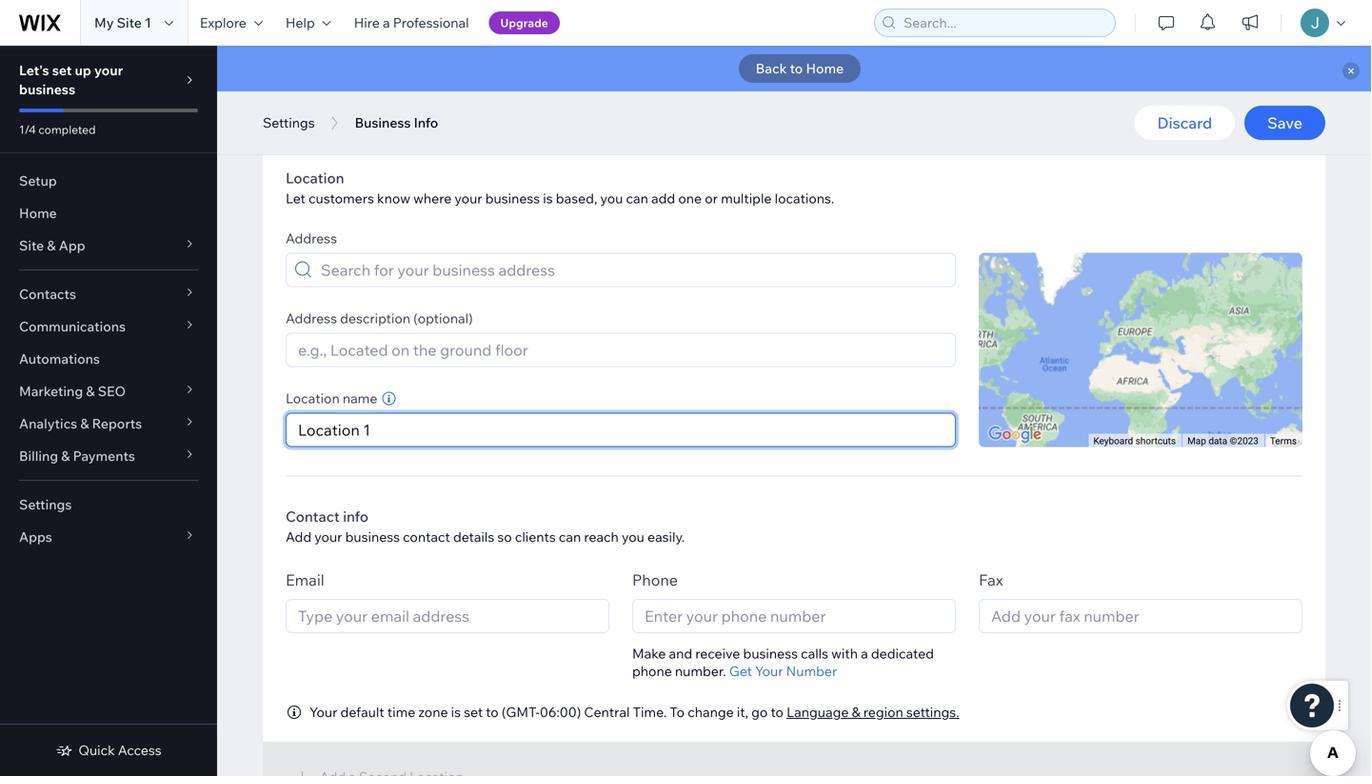 Task type: describe. For each thing, give the bounding box(es) containing it.
contact
[[286, 508, 340, 526]]

discard button
[[1135, 106, 1235, 140]]

where
[[413, 190, 452, 207]]

dedicated
[[871, 645, 934, 662]]

seo
[[98, 383, 126, 399]]

one
[[678, 190, 702, 207]]

terms
[[1270, 435, 1297, 447]]

it,
[[737, 704, 749, 720]]

analytics & reports
[[19, 415, 142, 432]]

completed
[[38, 122, 96, 137]]

location for location let customers know where your business is based, you can add one or multiple locations.
[[286, 169, 344, 187]]

apps button
[[0, 521, 217, 553]]

customers
[[309, 190, 374, 207]]

region
[[864, 704, 904, 720]]

to inside button
[[790, 60, 803, 77]]

back to home
[[756, 60, 844, 77]]

map data ©2023
[[1188, 435, 1259, 447]]

©2023
[[1230, 435, 1259, 447]]

reach
[[584, 529, 619, 545]]

info for contact
[[343, 508, 369, 526]]

automations link
[[0, 343, 217, 375]]

default info
[[286, 124, 368, 144]]

calls
[[801, 645, 829, 662]]

you inside location let customers know where your business is based, you can add one or multiple locations.
[[600, 190, 623, 207]]

terms link
[[1270, 435, 1297, 447]]

discard
[[1158, 113, 1212, 132]]

or
[[705, 190, 718, 207]]

1 vertical spatial your
[[310, 704, 337, 720]]

back to home alert
[[217, 46, 1371, 91]]

your inside location let customers know where your business is based, you can add one or multiple locations.
[[455, 190, 482, 207]]

make and receive business calls with a dedicated phone number.
[[632, 645, 934, 679]]

to
[[670, 704, 685, 720]]

get your number
[[729, 663, 837, 679]]

phone
[[632, 663, 672, 679]]

analytics & reports button
[[0, 408, 217, 440]]

description
[[340, 310, 410, 327]]

& left region
[[852, 704, 861, 720]]

1 vertical spatial set
[[464, 704, 483, 720]]

address for address description (optional)
[[286, 310, 337, 327]]

my
[[94, 14, 114, 31]]

a inside make and receive business calls with a dedicated phone number.
[[861, 645, 868, 662]]

up
[[75, 62, 91, 79]]

settings for settings button
[[263, 114, 315, 131]]

business info button
[[345, 109, 448, 137]]

upgrade button
[[489, 11, 560, 34]]

setup link
[[0, 165, 217, 197]]

access
[[118, 742, 162, 759]]

back to home button
[[739, 54, 861, 83]]

let's
[[19, 62, 49, 79]]

0 horizontal spatial a
[[383, 14, 390, 31]]

location for location name
[[286, 390, 340, 407]]

default
[[340, 704, 384, 720]]

number.
[[675, 663, 726, 679]]

automations
[[19, 350, 100, 367]]

site & app
[[19, 237, 85, 254]]

quick access
[[78, 742, 162, 759]]

save
[[1268, 113, 1303, 132]]

you inside contact info add your business contact details so clients can reach you easily.
[[622, 529, 645, 545]]

contact
[[403, 529, 450, 545]]

default
[[286, 124, 337, 144]]

site & app button
[[0, 230, 217, 262]]

1
[[145, 14, 151, 31]]

& for site
[[47, 237, 56, 254]]

phone
[[632, 570, 678, 589]]

home inside sidebar element
[[19, 205, 57, 221]]

map region
[[869, 164, 1356, 652]]

reports
[[92, 415, 142, 432]]

settings link
[[0, 489, 217, 521]]

marketing & seo
[[19, 383, 126, 399]]

(optional)
[[413, 310, 473, 327]]

billing & payments
[[19, 448, 135, 464]]

your for set
[[94, 62, 123, 79]]

with
[[832, 645, 858, 662]]

06:00)
[[540, 704, 581, 720]]

help button
[[274, 0, 343, 46]]

business inside location let customers know where your business is based, you can add one or multiple locations.
[[485, 190, 540, 207]]

apps
[[19, 529, 52, 545]]

explore
[[200, 14, 247, 31]]

locations.
[[775, 190, 835, 207]]

business inside make and receive business calls with a dedicated phone number.
[[743, 645, 798, 662]]

marketing
[[19, 383, 83, 399]]

my site 1
[[94, 14, 151, 31]]

let's set up your business
[[19, 62, 123, 98]]

and
[[669, 645, 692, 662]]

number
[[786, 663, 837, 679]]

know
[[377, 190, 410, 207]]

central
[[584, 704, 630, 720]]

let
[[286, 190, 306, 207]]

multiple
[[721, 190, 772, 207]]



Task type: locate. For each thing, give the bounding box(es) containing it.
help
[[286, 14, 315, 31]]

1 vertical spatial info
[[343, 508, 369, 526]]

marketing & seo button
[[0, 375, 217, 408]]

your right where
[[455, 190, 482, 207]]

& inside dropdown button
[[86, 383, 95, 399]]

0 horizontal spatial can
[[559, 529, 581, 545]]

0 vertical spatial is
[[543, 190, 553, 207]]

2 horizontal spatial your
[[455, 190, 482, 207]]

your
[[94, 62, 123, 79], [455, 190, 482, 207], [315, 529, 342, 545]]

to right go in the right of the page
[[771, 704, 784, 720]]

settings
[[263, 114, 315, 131], [19, 496, 72, 513]]

0 horizontal spatial your
[[310, 704, 337, 720]]

1 horizontal spatial set
[[464, 704, 483, 720]]

you right based,
[[600, 190, 623, 207]]

0 vertical spatial home
[[806, 60, 844, 77]]

clients
[[515, 529, 556, 545]]

0 vertical spatial address
[[286, 230, 337, 247]]

can left reach
[[559, 529, 581, 545]]

& inside popup button
[[61, 448, 70, 464]]

business inside contact info add your business contact details so clients can reach you easily.
[[345, 529, 400, 545]]

business left based,
[[485, 190, 540, 207]]

1/4
[[19, 122, 36, 137]]

keyboard shortcuts
[[1094, 435, 1176, 447]]

location left name
[[286, 390, 340, 407]]

1 horizontal spatial can
[[626, 190, 648, 207]]

& for billing
[[61, 448, 70, 464]]

home down 'setup'
[[19, 205, 57, 221]]

location let customers know where your business is based, you can add one or multiple locations.
[[286, 169, 835, 207]]

settings up apps
[[19, 496, 72, 513]]

0 horizontal spatial your
[[94, 62, 123, 79]]

2 address from the top
[[286, 310, 337, 327]]

1 vertical spatial can
[[559, 529, 581, 545]]

0 vertical spatial a
[[383, 14, 390, 31]]

1 vertical spatial site
[[19, 237, 44, 254]]

get
[[729, 663, 752, 679]]

0 horizontal spatial settings
[[19, 496, 72, 513]]

time.
[[633, 704, 667, 720]]

& right billing
[[61, 448, 70, 464]]

1 horizontal spatial settings
[[263, 114, 315, 131]]

0 horizontal spatial set
[[52, 62, 72, 79]]

can inside contact info add your business contact details so clients can reach you easily.
[[559, 529, 581, 545]]

info
[[414, 114, 438, 131]]

a right hire
[[383, 14, 390, 31]]

settings inside settings button
[[263, 114, 315, 131]]

home inside button
[[806, 60, 844, 77]]

can left add
[[626, 190, 648, 207]]

address left description
[[286, 310, 337, 327]]

location name
[[286, 390, 377, 407]]

& inside popup button
[[47, 237, 56, 254]]

location
[[286, 169, 344, 187], [286, 390, 340, 407]]

easily.
[[648, 529, 685, 545]]

site left 1 at the top left of page
[[117, 14, 142, 31]]

you
[[600, 190, 623, 207], [622, 529, 645, 545]]

& inside dropdown button
[[80, 415, 89, 432]]

info
[[341, 124, 368, 144], [343, 508, 369, 526]]

fax
[[979, 570, 1003, 589]]

get your number button
[[729, 663, 837, 680]]

hire a professional link
[[343, 0, 480, 46]]

0 vertical spatial set
[[52, 62, 72, 79]]

0 vertical spatial your
[[94, 62, 123, 79]]

0 vertical spatial settings
[[263, 114, 315, 131]]

details
[[453, 529, 494, 545]]

info inside contact info add your business contact details so clients can reach you easily.
[[343, 508, 369, 526]]

1 horizontal spatial is
[[543, 190, 553, 207]]

1 vertical spatial you
[[622, 529, 645, 545]]

business
[[19, 81, 75, 98], [485, 190, 540, 207], [345, 529, 400, 545], [743, 645, 798, 662]]

1 horizontal spatial to
[[771, 704, 784, 720]]

site left 'app'
[[19, 237, 44, 254]]

1 horizontal spatial site
[[117, 14, 142, 31]]

a
[[383, 14, 390, 31], [861, 645, 868, 662]]

billing & payments button
[[0, 440, 217, 472]]

business down let's
[[19, 81, 75, 98]]

is left based,
[[543, 190, 553, 207]]

1 vertical spatial address
[[286, 310, 337, 327]]

add
[[286, 529, 312, 545]]

receive
[[695, 645, 740, 662]]

Search for your business address field
[[315, 254, 949, 286]]

business left the contact
[[345, 529, 400, 545]]

location inside location let customers know where your business is based, you can add one or multiple locations.
[[286, 169, 344, 187]]

business info
[[355, 114, 438, 131]]

1 vertical spatial is
[[451, 704, 461, 720]]

settings.
[[907, 704, 960, 720]]

hire a professional
[[354, 14, 469, 31]]

address
[[286, 230, 337, 247], [286, 310, 337, 327]]

Enter your phone number field
[[639, 600, 949, 632]]

your left default
[[310, 704, 337, 720]]

set inside let's set up your business
[[52, 62, 72, 79]]

1 vertical spatial home
[[19, 205, 57, 221]]

e.g., Located on the ground floor field
[[292, 334, 949, 366]]

&
[[47, 237, 56, 254], [86, 383, 95, 399], [80, 415, 89, 432], [61, 448, 70, 464], [852, 704, 861, 720]]

your inside button
[[755, 663, 783, 679]]

to left (gmt-
[[486, 704, 499, 720]]

1 vertical spatial location
[[286, 390, 340, 407]]

set left "up"
[[52, 62, 72, 79]]

can inside location let customers know where your business is based, you can add one or multiple locations.
[[626, 190, 648, 207]]

settings inside settings link
[[19, 496, 72, 513]]

keyboard
[[1094, 435, 1133, 447]]

Add your location name field
[[292, 414, 949, 446]]

address down "let"
[[286, 230, 337, 247]]

your for info
[[315, 529, 342, 545]]

0 vertical spatial info
[[341, 124, 368, 144]]

set right zone
[[464, 704, 483, 720]]

your right get on the right bottom of the page
[[755, 663, 783, 679]]

0 horizontal spatial site
[[19, 237, 44, 254]]

shortcuts
[[1136, 435, 1176, 447]]

home
[[806, 60, 844, 77], [19, 205, 57, 221]]

0 vertical spatial your
[[755, 663, 783, 679]]

1 address from the top
[[286, 230, 337, 247]]

1 vertical spatial your
[[455, 190, 482, 207]]

0 horizontal spatial is
[[451, 704, 461, 720]]

2 location from the top
[[286, 390, 340, 407]]

info right contact
[[343, 508, 369, 526]]

location up "let"
[[286, 169, 344, 187]]

address description (optional)
[[286, 310, 473, 327]]

address for address
[[286, 230, 337, 247]]

& left 'app'
[[47, 237, 56, 254]]

email
[[286, 570, 324, 589]]

info for default
[[341, 124, 368, 144]]

keyboard shortcuts button
[[1094, 434, 1176, 448]]

google image
[[984, 422, 1047, 447]]

is inside location let customers know where your business is based, you can add one or multiple locations.
[[543, 190, 553, 207]]

map
[[1188, 435, 1206, 447]]

& left reports
[[80, 415, 89, 432]]

& left seo
[[86, 383, 95, 399]]

0 vertical spatial site
[[117, 14, 142, 31]]

1 vertical spatial settings
[[19, 496, 72, 513]]

analytics
[[19, 415, 77, 432]]

& for analytics
[[80, 415, 89, 432]]

1 horizontal spatial your
[[755, 663, 783, 679]]

0 vertical spatial can
[[626, 190, 648, 207]]

based,
[[556, 190, 597, 207]]

business up get your number at the right bottom of the page
[[743, 645, 798, 662]]

to right the back
[[790, 60, 803, 77]]

name
[[343, 390, 377, 407]]

2 vertical spatial your
[[315, 529, 342, 545]]

business
[[355, 114, 411, 131]]

Search... field
[[898, 10, 1109, 36]]

home link
[[0, 197, 217, 230]]

contacts button
[[0, 278, 217, 310]]

professional
[[393, 14, 469, 31]]

business inside let's set up your business
[[19, 81, 75, 98]]

so
[[497, 529, 512, 545]]

settings for settings link
[[19, 496, 72, 513]]

language
[[787, 704, 849, 720]]

settings up "let"
[[263, 114, 315, 131]]

change
[[688, 704, 734, 720]]

info right default
[[341, 124, 368, 144]]

home right the back
[[806, 60, 844, 77]]

language & region settings. button
[[787, 704, 960, 721]]

1 location from the top
[[286, 169, 344, 187]]

2 horizontal spatial to
[[790, 60, 803, 77]]

Type your email address field
[[292, 600, 603, 632]]

sidebar element
[[0, 46, 217, 776]]

make
[[632, 645, 666, 662]]

data
[[1209, 435, 1228, 447]]

0 horizontal spatial to
[[486, 704, 499, 720]]

payments
[[73, 448, 135, 464]]

your inside contact info add your business contact details so clients can reach you easily.
[[315, 529, 342, 545]]

Add your fax number field
[[986, 600, 1296, 632]]

1 horizontal spatial your
[[315, 529, 342, 545]]

setup
[[19, 172, 57, 189]]

your down contact
[[315, 529, 342, 545]]

is right zone
[[451, 704, 461, 720]]

hire
[[354, 14, 380, 31]]

1 horizontal spatial home
[[806, 60, 844, 77]]

quick access button
[[56, 742, 162, 759]]

your inside let's set up your business
[[94, 62, 123, 79]]

0 vertical spatial you
[[600, 190, 623, 207]]

you right reach
[[622, 529, 645, 545]]

site inside popup button
[[19, 237, 44, 254]]

zone
[[418, 704, 448, 720]]

add
[[651, 190, 675, 207]]

0 vertical spatial location
[[286, 169, 344, 187]]

1 vertical spatial a
[[861, 645, 868, 662]]

to
[[790, 60, 803, 77], [486, 704, 499, 720], [771, 704, 784, 720]]

your default time zone is set to (gmt-06:00) central time. to change it, go to language & region settings.
[[310, 704, 960, 720]]

0 horizontal spatial home
[[19, 205, 57, 221]]

1 horizontal spatial a
[[861, 645, 868, 662]]

& for marketing
[[86, 383, 95, 399]]

billing
[[19, 448, 58, 464]]

your right "up"
[[94, 62, 123, 79]]

a right with
[[861, 645, 868, 662]]

back
[[756, 60, 787, 77]]



Task type: vqa. For each thing, say whether or not it's contained in the screenshot.
MENU
no



